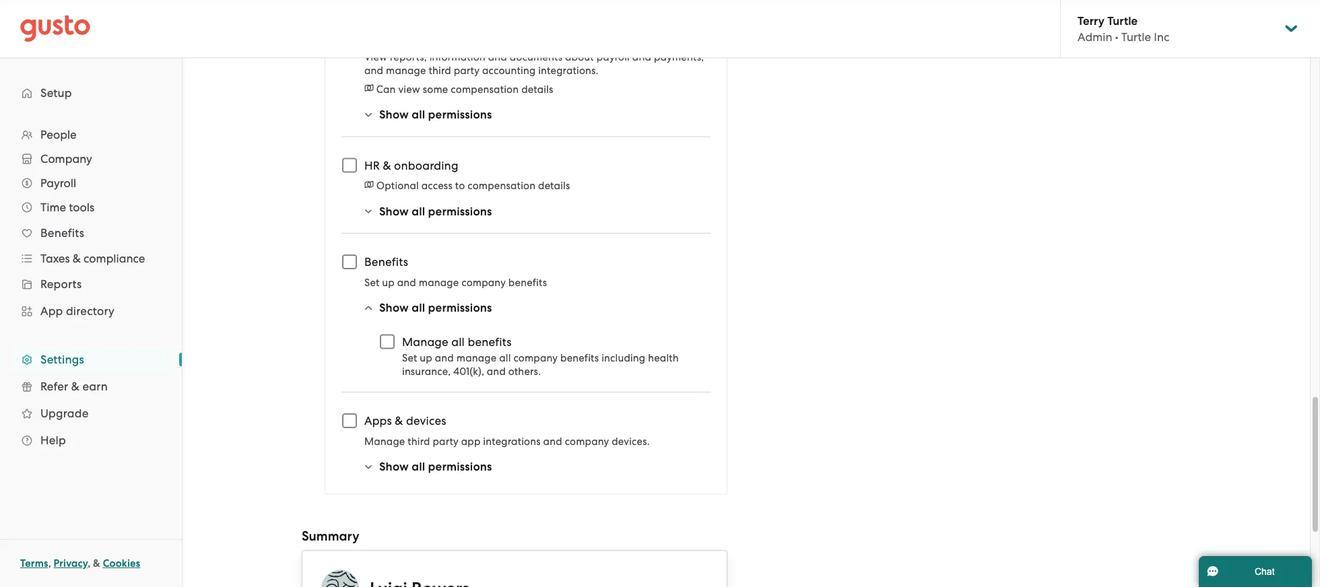 Task type: locate. For each thing, give the bounding box(es) containing it.
turtle
[[1108, 14, 1138, 27], [1121, 30, 1151, 44]]

party down "information"
[[454, 64, 480, 76]]

1 show from the top
[[379, 108, 409, 122]]

& right the apps
[[395, 414, 403, 428]]

all
[[412, 108, 425, 122], [412, 204, 425, 218], [412, 301, 425, 315], [452, 335, 465, 349], [499, 352, 511, 364], [412, 460, 425, 474]]

1 show all permissions from the top
[[379, 108, 492, 122]]

manage
[[386, 64, 426, 76], [419, 277, 459, 288], [457, 352, 497, 364]]

Benefits checkbox
[[335, 247, 364, 277]]

and right payroll
[[632, 51, 651, 63]]

up
[[382, 277, 395, 288], [420, 352, 432, 364]]

app directory
[[40, 304, 115, 318]]

1 vertical spatial compensation
[[468, 180, 536, 192]]

all up others. at the bottom of the page
[[499, 352, 511, 364]]

admin
[[1078, 30, 1113, 44]]

0 horizontal spatial company
[[462, 277, 506, 288]]

1 horizontal spatial ,
[[88, 558, 91, 570]]

HR & onboarding checkbox
[[335, 151, 364, 180]]

all inside set up and manage all company benefits including health insurance, 401(k), and others.
[[499, 352, 511, 364]]

up inside set up and manage all company benefits including health insurance, 401(k), and others.
[[420, 352, 432, 364]]

third up the some
[[429, 64, 451, 76]]

0 vertical spatial up
[[382, 277, 395, 288]]

benefits
[[509, 277, 547, 288], [468, 335, 512, 349], [561, 352, 599, 364]]

details
[[522, 83, 553, 95], [538, 180, 570, 192]]

0 horizontal spatial ,
[[48, 558, 51, 570]]

turtle up •
[[1108, 14, 1138, 27]]

app
[[40, 304, 63, 318]]

summary
[[302, 528, 359, 544]]

manage up manage all benefits
[[419, 277, 459, 288]]

set
[[364, 277, 380, 288], [402, 352, 417, 364]]

1 vertical spatial benefits
[[364, 255, 408, 269]]

1 vertical spatial up
[[420, 352, 432, 364]]

integrations
[[483, 436, 541, 447]]

1 vertical spatial manage
[[419, 277, 459, 288]]

1 vertical spatial manage
[[364, 436, 405, 447]]

& right the "taxes"
[[73, 252, 81, 265]]

& left earn
[[71, 380, 80, 393]]

party
[[454, 64, 480, 76], [433, 436, 459, 447]]

4 show all permissions from the top
[[379, 460, 492, 474]]

& inside dropdown button
[[73, 252, 81, 265]]

inc
[[1154, 30, 1170, 44]]

compensation
[[451, 83, 519, 95], [468, 180, 536, 192]]

benefits
[[40, 226, 84, 240], [364, 255, 408, 269]]

company up manage all benefits
[[462, 277, 506, 288]]

set inside set up and manage all company benefits including health insurance, 401(k), and others.
[[402, 352, 417, 364]]

company
[[462, 277, 506, 288], [514, 352, 558, 364], [565, 436, 609, 447]]

about
[[565, 51, 594, 63]]

devices.
[[612, 436, 650, 447]]

& for taxes
[[73, 252, 81, 265]]

party left app
[[433, 436, 459, 447]]

list
[[0, 123, 182, 454]]

up for set up and manage company benefits
[[382, 277, 395, 288]]

permissions down can view some compensation details at the top left
[[428, 108, 492, 122]]

up right benefits 'option'
[[382, 277, 395, 288]]

1 vertical spatial set
[[402, 352, 417, 364]]

insurance,
[[402, 366, 451, 378]]

,
[[48, 558, 51, 570], [88, 558, 91, 570]]

show down optional at the top left of the page
[[379, 204, 409, 218]]

0 vertical spatial set
[[364, 277, 380, 288]]

show all permissions down the some
[[379, 108, 492, 122]]

0 vertical spatial party
[[454, 64, 480, 76]]

chat button
[[1199, 556, 1312, 587]]

0 vertical spatial details
[[522, 83, 553, 95]]

2 show from the top
[[379, 204, 409, 218]]

show all permissions down app
[[379, 460, 492, 474]]

& for hr
[[383, 159, 391, 172]]

taxes & compliance
[[40, 252, 145, 265]]

0 vertical spatial compensation
[[451, 83, 519, 95]]

set for set up and manage company benefits
[[364, 277, 380, 288]]

reports
[[40, 278, 82, 291]]

1 horizontal spatial company
[[514, 352, 558, 364]]

, left cookies button
[[88, 558, 91, 570]]

reports link
[[13, 272, 168, 296]]

& left cookies button
[[93, 558, 100, 570]]

and
[[488, 51, 507, 63], [632, 51, 651, 63], [364, 64, 383, 76], [397, 277, 416, 288], [435, 352, 454, 364], [487, 366, 506, 378], [543, 436, 562, 447]]

compensation for to
[[468, 180, 536, 192]]

show all permissions down access
[[379, 204, 492, 218]]

company left devices.
[[565, 436, 609, 447]]

accounting
[[482, 64, 536, 76]]

manage
[[402, 335, 449, 349], [364, 436, 405, 447]]

benefits inside set up and manage all company benefits including health insurance, 401(k), and others.
[[561, 352, 599, 364]]

company up others. at the bottom of the page
[[514, 352, 558, 364]]

0 horizontal spatial benefits
[[40, 226, 84, 240]]

manage up insurance, at the bottom of page
[[402, 335, 449, 349]]

privacy link
[[54, 558, 88, 570]]

manage up 401(k),
[[457, 352, 497, 364]]

2 vertical spatial manage
[[457, 352, 497, 364]]

setup link
[[13, 81, 168, 105]]

turtle right •
[[1121, 30, 1151, 44]]

all down devices
[[412, 460, 425, 474]]

0 vertical spatial benefits
[[40, 226, 84, 240]]

people button
[[13, 123, 168, 147]]

1 vertical spatial company
[[514, 352, 558, 364]]

permissions down app
[[428, 460, 492, 474]]

manage down the apps
[[364, 436, 405, 447]]

and right benefits 'option'
[[397, 277, 416, 288]]

& right 'hr'
[[383, 159, 391, 172]]

app directory link
[[13, 299, 168, 323]]

1 vertical spatial turtle
[[1121, 30, 1151, 44]]

2 vertical spatial benefits
[[561, 352, 599, 364]]

manage inside set up and manage all company benefits including health insurance, 401(k), and others.
[[457, 352, 497, 364]]

0 vertical spatial third
[[429, 64, 451, 76]]

terms link
[[20, 558, 48, 570]]

benefits inside "link"
[[40, 226, 84, 240]]

third
[[429, 64, 451, 76], [408, 436, 430, 447]]

time
[[40, 201, 66, 214]]

third down devices
[[408, 436, 430, 447]]

2 show all permissions from the top
[[379, 204, 492, 218]]

1 vertical spatial details
[[538, 180, 570, 192]]

manage down reports,
[[386, 64, 426, 76]]

settings
[[40, 353, 84, 366]]

1 horizontal spatial up
[[420, 352, 432, 364]]

optional access to compensation details
[[376, 180, 570, 192]]

show down apps & devices on the bottom
[[379, 460, 409, 474]]

time tools
[[40, 201, 94, 214]]

show all permissions down the set up and manage company benefits
[[379, 301, 492, 315]]

all down access
[[412, 204, 425, 218]]

compensation down accounting
[[451, 83, 519, 95]]

&
[[383, 159, 391, 172], [73, 252, 81, 265], [71, 380, 80, 393], [395, 414, 403, 428], [93, 558, 100, 570]]

1 horizontal spatial set
[[402, 352, 417, 364]]

0 vertical spatial manage
[[386, 64, 426, 76]]

show all permissions
[[379, 108, 492, 122], [379, 204, 492, 218], [379, 301, 492, 315], [379, 460, 492, 474]]

4 show from the top
[[379, 460, 409, 474]]

show down the set up and manage company benefits
[[379, 301, 409, 315]]

None checkbox
[[373, 327, 402, 357]]

details for can view some compensation details
[[522, 83, 553, 95]]

including
[[602, 352, 646, 364]]

permissions down to
[[428, 204, 492, 218]]

0 horizontal spatial up
[[382, 277, 395, 288]]

show down can
[[379, 108, 409, 122]]

0 horizontal spatial set
[[364, 277, 380, 288]]

2 horizontal spatial company
[[565, 436, 609, 447]]

, left privacy
[[48, 558, 51, 570]]

directory
[[66, 304, 115, 318]]

some
[[423, 83, 448, 95]]

permissions down the set up and manage company benefits
[[428, 301, 492, 315]]

earn
[[82, 380, 108, 393]]

apps
[[364, 414, 392, 428]]

view
[[398, 83, 420, 95]]

compensation right to
[[468, 180, 536, 192]]

terms , privacy , & cookies
[[20, 558, 140, 570]]

refer & earn
[[40, 380, 108, 393]]

permissions
[[428, 108, 492, 122], [428, 204, 492, 218], [428, 301, 492, 315], [428, 460, 492, 474]]

set up and manage all company benefits including health insurance, 401(k), and others.
[[402, 352, 679, 378]]

company
[[40, 152, 92, 166]]

0 vertical spatial manage
[[402, 335, 449, 349]]

up up insurance, at the bottom of page
[[420, 352, 432, 364]]

0 vertical spatial benefits
[[509, 277, 547, 288]]

show
[[379, 108, 409, 122], [379, 204, 409, 218], [379, 301, 409, 315], [379, 460, 409, 474]]

payments,
[[654, 51, 704, 63]]



Task type: describe. For each thing, give the bounding box(es) containing it.
party inside view reports, information and documents about payroll and payments, and manage third party accounting integrations.
[[454, 64, 480, 76]]

and down manage all benefits
[[435, 352, 454, 364]]

and right 401(k),
[[487, 366, 506, 378]]

documents
[[510, 51, 563, 63]]

payroll
[[597, 51, 630, 63]]

upgrade
[[40, 407, 89, 420]]

view
[[364, 51, 387, 63]]

chat
[[1255, 567, 1275, 577]]

help
[[40, 434, 66, 447]]

smiling face image
[[321, 570, 359, 587]]

integrations.
[[538, 64, 599, 76]]

all down view
[[412, 108, 425, 122]]

& for refer
[[71, 380, 80, 393]]

details for optional access to compensation details
[[538, 180, 570, 192]]

others.
[[508, 366, 541, 378]]

terry turtle admin • turtle inc
[[1078, 14, 1170, 44]]

setup
[[40, 86, 72, 100]]

taxes & compliance button
[[13, 247, 168, 271]]

manage for manage third party app integrations and company devices.
[[364, 436, 405, 447]]

help link
[[13, 428, 168, 453]]

optional
[[376, 180, 419, 192]]

compliance
[[84, 252, 145, 265]]

2 vertical spatial company
[[565, 436, 609, 447]]

onboarding
[[394, 159, 458, 172]]

view reports, information and documents about payroll and payments, and manage third party accounting integrations.
[[364, 51, 704, 76]]

and right integrations
[[543, 436, 562, 447]]

cookies button
[[103, 556, 140, 572]]

4 permissions from the top
[[428, 460, 492, 474]]

benefits link
[[13, 221, 168, 245]]

1 horizontal spatial benefits
[[364, 255, 408, 269]]

upgrade link
[[13, 401, 168, 426]]

1 vertical spatial third
[[408, 436, 430, 447]]

hr & onboarding
[[364, 159, 458, 172]]

people
[[40, 128, 77, 141]]

app
[[461, 436, 481, 447]]

1 vertical spatial party
[[433, 436, 459, 447]]

1 permissions from the top
[[428, 108, 492, 122]]

0 vertical spatial turtle
[[1108, 14, 1138, 27]]

and up accounting
[[488, 51, 507, 63]]

3 permissions from the top
[[428, 301, 492, 315]]

1 , from the left
[[48, 558, 51, 570]]

third inside view reports, information and documents about payroll and payments, and manage third party accounting integrations.
[[429, 64, 451, 76]]

3 show all permissions from the top
[[379, 301, 492, 315]]

manage inside view reports, information and documents about payroll and payments, and manage third party accounting integrations.
[[386, 64, 426, 76]]

Apps & devices checkbox
[[335, 406, 364, 436]]

set for set up and manage all company benefits including health insurance, 401(k), and others.
[[402, 352, 417, 364]]

payroll
[[40, 176, 76, 190]]

terms
[[20, 558, 48, 570]]

hr
[[364, 159, 380, 172]]

can
[[376, 83, 396, 95]]

up for set up and manage all company benefits including health insurance, 401(k), and others.
[[420, 352, 432, 364]]

to
[[455, 180, 465, 192]]

manage for set up and manage company benefits
[[419, 277, 459, 288]]

taxes
[[40, 252, 70, 265]]

information
[[430, 51, 486, 63]]

manage for set up and manage all company benefits including health insurance, 401(k), and others.
[[457, 352, 497, 364]]

list containing people
[[0, 123, 182, 454]]

all down the set up and manage company benefits
[[412, 301, 425, 315]]

cookies
[[103, 558, 140, 570]]

and down view
[[364, 64, 383, 76]]

manage all benefits
[[402, 335, 512, 349]]

terry
[[1078, 14, 1105, 27]]

time tools button
[[13, 195, 168, 220]]

compensation for some
[[451, 83, 519, 95]]

home image
[[20, 15, 90, 42]]

3 show from the top
[[379, 301, 409, 315]]

company inside set up and manage all company benefits including health insurance, 401(k), and others.
[[514, 352, 558, 364]]

privacy
[[54, 558, 88, 570]]

refer
[[40, 380, 68, 393]]

gusto navigation element
[[0, 58, 182, 476]]

•
[[1115, 30, 1119, 44]]

company button
[[13, 147, 168, 171]]

all up 401(k),
[[452, 335, 465, 349]]

set up and manage company benefits
[[364, 277, 547, 288]]

health
[[648, 352, 679, 364]]

reports,
[[390, 51, 427, 63]]

manage for manage all benefits
[[402, 335, 449, 349]]

refer & earn link
[[13, 375, 168, 399]]

1 vertical spatial benefits
[[468, 335, 512, 349]]

apps & devices
[[364, 414, 446, 428]]

0 vertical spatial company
[[462, 277, 506, 288]]

can view some compensation details
[[376, 83, 553, 95]]

access
[[422, 180, 453, 192]]

2 , from the left
[[88, 558, 91, 570]]

& for apps
[[395, 414, 403, 428]]

tools
[[69, 201, 94, 214]]

2 permissions from the top
[[428, 204, 492, 218]]

401(k),
[[453, 366, 484, 378]]

manage third party app integrations and company devices.
[[364, 436, 650, 447]]

payroll button
[[13, 171, 168, 195]]

settings link
[[13, 348, 168, 372]]

devices
[[406, 414, 446, 428]]



Task type: vqa. For each thing, say whether or not it's contained in the screenshot.
THE CHAT
yes



